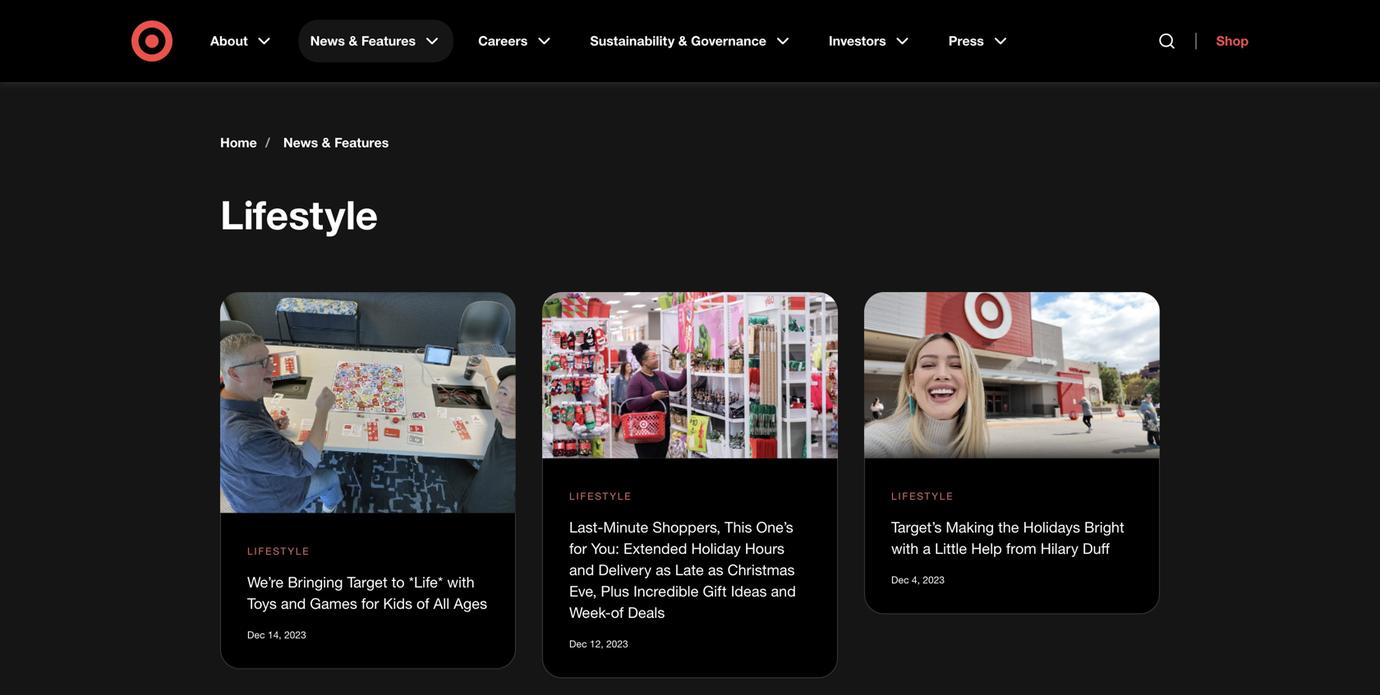 Task type: describe. For each thing, give the bounding box(es) containing it.
about
[[210, 33, 248, 49]]

press link
[[937, 20, 1022, 62]]

games
[[310, 595, 357, 613]]

from
[[1006, 540, 1036, 558]]

12,
[[590, 638, 603, 651]]

of inside last-minute shoppers, this one's for you: extended holiday hours and delivery as late as christmas eve, plus incredible gift ideas and week-of deals
[[611, 604, 624, 622]]

news & features for the topmost news & features link
[[310, 33, 416, 49]]

a target guest shopping in a section full of holiday items. image
[[542, 292, 838, 459]]

lifestyle for target's making the holidays bright with a little help from hilary duff
[[891, 491, 954, 503]]

home link
[[220, 135, 257, 151]]

the
[[998, 519, 1019, 537]]

lifestyle link for target's
[[891, 489, 954, 504]]

home
[[220, 135, 257, 151]]

toys
[[247, 595, 277, 613]]

one's
[[756, 519, 793, 537]]

last-
[[569, 519, 603, 537]]

shoppers,
[[653, 519, 721, 537]]

late
[[675, 562, 704, 579]]

sustainability & governance link
[[579, 20, 804, 62]]

deals
[[628, 604, 665, 622]]

dec 12, 2023
[[569, 638, 628, 651]]

target's
[[891, 519, 942, 537]]

& for bottom news & features link
[[322, 135, 331, 151]]

with for target's making the holidays bright with a little help from hilary duff
[[891, 540, 919, 558]]

14,
[[268, 629, 281, 641]]

dec 14, 2023
[[247, 629, 306, 641]]

sustainability
[[590, 33, 675, 49]]

this
[[725, 519, 752, 537]]

delivery
[[598, 562, 651, 579]]

dec for we're bringing target to *life* with toys and games for kids of all ages
[[247, 629, 265, 641]]

week-
[[569, 604, 611, 622]]

sustainability & governance
[[590, 33, 766, 49]]

& for sustainability & governance link
[[678, 33, 687, 49]]

news for the topmost news & features link
[[310, 33, 345, 49]]

extended
[[624, 540, 687, 558]]

news for bottom news & features link
[[283, 135, 318, 151]]

ages
[[454, 595, 487, 613]]

target associate creative director ted halbur and senior graphic designer kelvin lee seated at a table playing the game of life: target edition. image
[[220, 292, 516, 514]]

2 as from the left
[[708, 562, 723, 579]]

kids
[[383, 595, 412, 613]]

plus
[[601, 583, 629, 601]]

hilary
[[1041, 540, 1078, 558]]

for inside last-minute shoppers, this one's for you: extended holiday hours and delivery as late as christmas eve, plus incredible gift ideas and week-of deals
[[569, 540, 587, 558]]

we're
[[247, 574, 284, 591]]

last-minute shoppers, this one's for you: extended holiday hours and delivery as late as christmas eve, plus incredible gift ideas and week-of deals
[[569, 519, 796, 622]]

*life*
[[409, 574, 443, 591]]

governance
[[691, 33, 766, 49]]

careers
[[478, 33, 528, 49]]

lifestyle for last-minute shoppers, this one's for you: extended holiday hours and delivery as late as christmas eve, plus incredible gift ideas and week-of deals
[[569, 491, 632, 503]]



Task type: locate. For each thing, give the bounding box(es) containing it.
hours
[[745, 540, 785, 558]]

0 vertical spatial news & features
[[310, 33, 416, 49]]

and up eve,
[[569, 562, 594, 579]]

0 vertical spatial news
[[310, 33, 345, 49]]

shop
[[1216, 33, 1249, 49]]

of down the plus
[[611, 604, 624, 622]]

holidays
[[1023, 519, 1080, 537]]

1 horizontal spatial for
[[569, 540, 587, 558]]

1 horizontal spatial with
[[891, 540, 919, 558]]

and down bringing
[[281, 595, 306, 613]]

you:
[[591, 540, 619, 558]]

0 horizontal spatial lifestyle link
[[247, 544, 310, 559]]

2023 for target's making the holidays bright with a little help from hilary duff
[[923, 574, 945, 587]]

dec for last-minute shoppers, this one's for you: extended holiday hours and delivery as late as christmas eve, plus incredible gift ideas and week-of deals
[[569, 638, 587, 651]]

0 horizontal spatial dec
[[247, 629, 265, 641]]

lifestyle link up we're
[[247, 544, 310, 559]]

1 vertical spatial news & features link
[[283, 135, 389, 151]]

2 horizontal spatial and
[[771, 583, 796, 601]]

1 horizontal spatial lifestyle link
[[569, 489, 632, 504]]

dec 4, 2023
[[891, 574, 945, 587]]

with up ages at left bottom
[[447, 574, 475, 591]]

lifestyle link up target's
[[891, 489, 954, 504]]

for down target
[[361, 595, 379, 613]]

with inside target's making the holidays bright with a little help from hilary duff
[[891, 540, 919, 558]]

2023
[[923, 574, 945, 587], [284, 629, 306, 641], [606, 638, 628, 651]]

investors link
[[817, 20, 924, 62]]

of inside we're bringing target to *life* with toys and games for kids of all ages
[[416, 595, 429, 613]]

news & features link
[[299, 20, 453, 62], [283, 135, 389, 151]]

dec left 12,
[[569, 638, 587, 651]]

2 horizontal spatial 2023
[[923, 574, 945, 587]]

0 horizontal spatial with
[[447, 574, 475, 591]]

0 horizontal spatial for
[[361, 595, 379, 613]]

lifestyle link up last-
[[569, 489, 632, 504]]

1 vertical spatial news & features
[[283, 135, 389, 151]]

1 horizontal spatial 2023
[[606, 638, 628, 651]]

0 horizontal spatial &
[[322, 135, 331, 151]]

last-minute shoppers, this one's for you: extended holiday hours and delivery as late as christmas eve, plus incredible gift ideas and week-of deals link
[[569, 519, 796, 622]]

0 horizontal spatial and
[[281, 595, 306, 613]]

dec left 14,
[[247, 629, 265, 641]]

0 vertical spatial with
[[891, 540, 919, 558]]

2023 right 12,
[[606, 638, 628, 651]]

1 vertical spatial news
[[283, 135, 318, 151]]

actress hilary duff smiling outside a target store. image
[[864, 292, 1160, 459]]

duff
[[1083, 540, 1110, 558]]

bright
[[1084, 519, 1124, 537]]

2023 for last-minute shoppers, this one's for you: extended holiday hours and delivery as late as christmas eve, plus incredible gift ideas and week-of deals
[[606, 638, 628, 651]]

bringing
[[288, 574, 343, 591]]

&
[[349, 33, 358, 49], [678, 33, 687, 49], [322, 135, 331, 151]]

a
[[923, 540, 931, 558]]

1 vertical spatial for
[[361, 595, 379, 613]]

minute
[[603, 519, 648, 537]]

2023 right 14,
[[284, 629, 306, 641]]

and inside we're bringing target to *life* with toys and games for kids of all ages
[[281, 595, 306, 613]]

ideas
[[731, 583, 767, 601]]

1 as from the left
[[656, 562, 671, 579]]

1 horizontal spatial and
[[569, 562, 594, 579]]

of
[[416, 595, 429, 613], [611, 604, 624, 622]]

investors
[[829, 33, 886, 49]]

lifestyle link for last-
[[569, 489, 632, 504]]

target's making the holidays bright with a little help from hilary duff
[[891, 519, 1124, 558]]

0 vertical spatial news & features link
[[299, 20, 453, 62]]

with left a
[[891, 540, 919, 558]]

incredible
[[633, 583, 699, 601]]

with
[[891, 540, 919, 558], [447, 574, 475, 591]]

0 horizontal spatial as
[[656, 562, 671, 579]]

gift
[[703, 583, 727, 601]]

to
[[392, 574, 405, 591]]

target
[[347, 574, 387, 591]]

4,
[[912, 574, 920, 587]]

dec for target's making the holidays bright with a little help from hilary duff
[[891, 574, 909, 587]]

1 horizontal spatial as
[[708, 562, 723, 579]]

eve,
[[569, 583, 597, 601]]

and down christmas at the bottom right
[[771, 583, 796, 601]]

0 horizontal spatial of
[[416, 595, 429, 613]]

for inside we're bringing target to *life* with toys and games for kids of all ages
[[361, 595, 379, 613]]

0 horizontal spatial 2023
[[284, 629, 306, 641]]

target's making the holidays bright with a little help from hilary duff link
[[891, 519, 1124, 558]]

about link
[[199, 20, 286, 62]]

for down last-
[[569, 540, 587, 558]]

with inside we're bringing target to *life* with toys and games for kids of all ages
[[447, 574, 475, 591]]

as down holiday
[[708, 562, 723, 579]]

& for the topmost news & features link
[[349, 33, 358, 49]]

news & features for bottom news & features link
[[283, 135, 389, 151]]

lifestyle
[[220, 191, 378, 239], [569, 491, 632, 503], [891, 491, 954, 503], [247, 545, 310, 558]]

making
[[946, 519, 994, 537]]

0 vertical spatial features
[[361, 33, 416, 49]]

we're bringing target to *life* with toys and games for kids of all ages link
[[247, 574, 487, 613]]

0 vertical spatial for
[[569, 540, 587, 558]]

2023 for we're bringing target to *life* with toys and games for kids of all ages
[[284, 629, 306, 641]]

1 vertical spatial with
[[447, 574, 475, 591]]

news & features
[[310, 33, 416, 49], [283, 135, 389, 151]]

features for the topmost news & features link
[[361, 33, 416, 49]]

lifestyle link
[[569, 489, 632, 504], [891, 489, 954, 504], [247, 544, 310, 559]]

1 vertical spatial features
[[334, 135, 389, 151]]

of left 'all'
[[416, 595, 429, 613]]

all
[[433, 595, 450, 613]]

features for bottom news & features link
[[334, 135, 389, 151]]

as
[[656, 562, 671, 579], [708, 562, 723, 579]]

christmas
[[727, 562, 795, 579]]

2 horizontal spatial lifestyle link
[[891, 489, 954, 504]]

and
[[569, 562, 594, 579], [771, 583, 796, 601], [281, 595, 306, 613]]

holiday
[[691, 540, 741, 558]]

1 horizontal spatial &
[[349, 33, 358, 49]]

dec left 4,
[[891, 574, 909, 587]]

shop link
[[1196, 33, 1249, 49]]

lifestyle link for we're
[[247, 544, 310, 559]]

for
[[569, 540, 587, 558], [361, 595, 379, 613]]

press
[[949, 33, 984, 49]]

we're bringing target to *life* with toys and games for kids of all ages
[[247, 574, 487, 613]]

little
[[935, 540, 967, 558]]

news
[[310, 33, 345, 49], [283, 135, 318, 151]]

with for we're bringing target to *life* with toys and games for kids of all ages
[[447, 574, 475, 591]]

2 horizontal spatial &
[[678, 33, 687, 49]]

2 horizontal spatial dec
[[891, 574, 909, 587]]

features
[[361, 33, 416, 49], [334, 135, 389, 151]]

dec
[[891, 574, 909, 587], [247, 629, 265, 641], [569, 638, 587, 651]]

careers link
[[467, 20, 565, 62]]

help
[[971, 540, 1002, 558]]

as up incredible
[[656, 562, 671, 579]]

lifestyle for we're bringing target to *life* with toys and games for kids of all ages
[[247, 545, 310, 558]]

1 horizontal spatial of
[[611, 604, 624, 622]]

1 horizontal spatial dec
[[569, 638, 587, 651]]

2023 right 4,
[[923, 574, 945, 587]]



Task type: vqa. For each thing, say whether or not it's contained in the screenshot.


